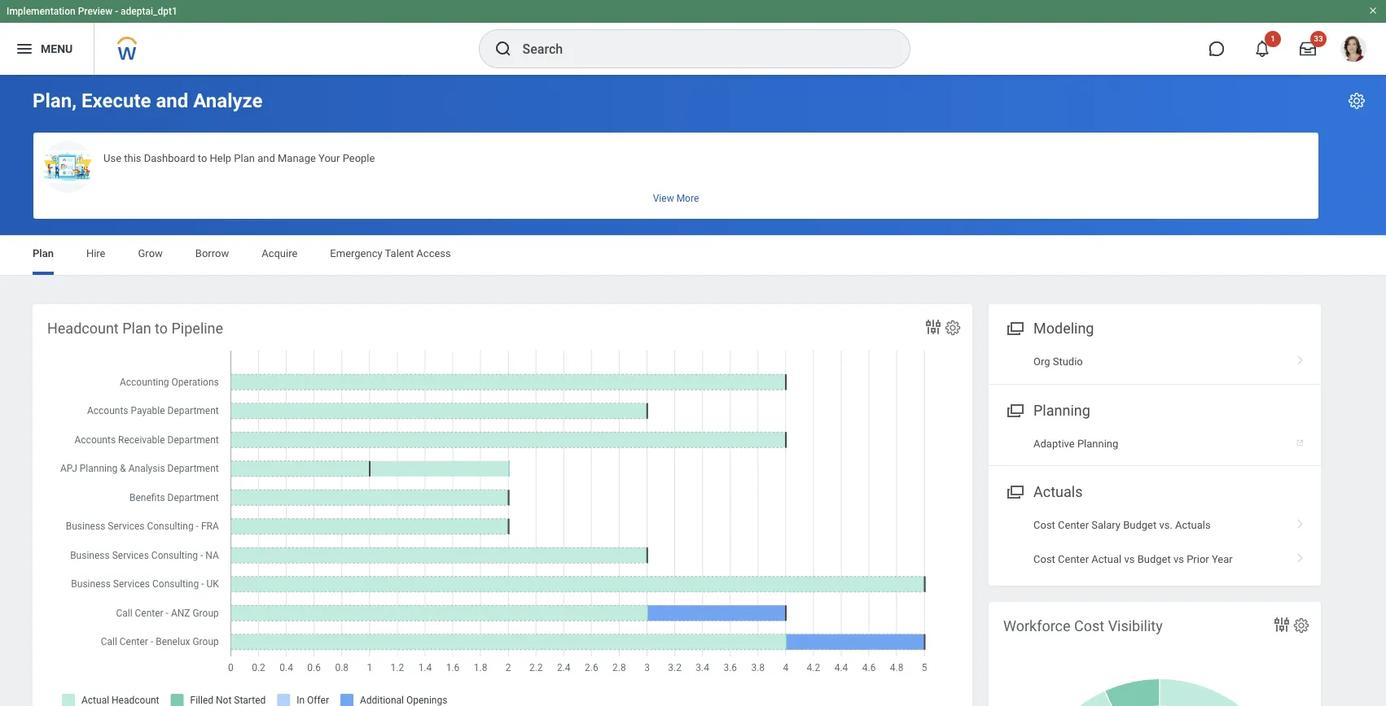 Task type: locate. For each thing, give the bounding box(es) containing it.
notifications large image
[[1254, 41, 1271, 57]]

menu button
[[0, 23, 94, 75]]

0 vertical spatial and
[[156, 90, 188, 112]]

cost center salary budget vs. actuals
[[1034, 520, 1211, 532]]

execute
[[81, 90, 151, 112]]

vs
[[1124, 553, 1135, 566], [1174, 553, 1184, 566]]

workforce cost visibility
[[1003, 618, 1163, 635]]

your
[[318, 152, 340, 165]]

actuals
[[1034, 484, 1083, 501], [1175, 520, 1211, 532]]

0 vertical spatial cost
[[1034, 520, 1055, 532]]

1 vertical spatial to
[[155, 320, 168, 337]]

plan, execute and analyze
[[33, 90, 263, 112]]

implementation
[[7, 6, 75, 17]]

use
[[103, 152, 121, 165]]

actual
[[1092, 553, 1122, 566]]

chevron right image inside "cost center salary budget vs. actuals" link
[[1290, 514, 1311, 530]]

1 chevron right image from the top
[[1290, 350, 1311, 367]]

0 horizontal spatial plan
[[33, 248, 54, 260]]

actuals inside list
[[1175, 520, 1211, 532]]

and left analyze
[[156, 90, 188, 112]]

plan
[[234, 152, 255, 165], [33, 248, 54, 260], [122, 320, 151, 337]]

to left pipeline
[[155, 320, 168, 337]]

cost left visibility
[[1074, 618, 1105, 635]]

manage
[[278, 152, 316, 165]]

0 vertical spatial center
[[1058, 520, 1089, 532]]

cost left actual
[[1034, 553, 1055, 566]]

menu banner
[[0, 0, 1386, 75]]

list inside plan, execute and analyze main content
[[989, 509, 1321, 577]]

budget left vs.
[[1123, 520, 1157, 532]]

33 button
[[1290, 31, 1327, 67]]

configure headcount plan to pipeline image
[[944, 319, 962, 337]]

search image
[[493, 39, 513, 59]]

plan right help
[[234, 152, 255, 165]]

menu group image
[[1003, 317, 1025, 339], [1003, 481, 1025, 503]]

profile logan mcneil image
[[1341, 36, 1367, 65]]

preview
[[78, 6, 113, 17]]

2 menu group image from the top
[[1003, 481, 1025, 503]]

0 vertical spatial actuals
[[1034, 484, 1083, 501]]

to
[[198, 152, 207, 165], [155, 320, 168, 337]]

center left actual
[[1058, 553, 1089, 566]]

menu
[[41, 42, 73, 55]]

cost center actual vs budget vs prior year link
[[989, 543, 1321, 577]]

cost left salary
[[1034, 520, 1055, 532]]

1 vertical spatial menu group image
[[1003, 481, 1025, 503]]

3 chevron right image from the top
[[1290, 548, 1311, 564]]

people
[[343, 152, 375, 165]]

and
[[156, 90, 188, 112], [258, 152, 275, 165]]

grow
[[138, 248, 163, 260]]

chevron right image inside cost center actual vs budget vs prior year link
[[1290, 548, 1311, 564]]

to left help
[[198, 152, 207, 165]]

2 horizontal spatial plan
[[234, 152, 255, 165]]

1 vs from the left
[[1124, 553, 1135, 566]]

tab list
[[16, 236, 1370, 275]]

planning right adaptive
[[1077, 438, 1119, 450]]

budget down "cost center salary budget vs. actuals" link
[[1138, 553, 1171, 566]]

0 vertical spatial to
[[198, 152, 207, 165]]

org studio
[[1034, 356, 1083, 368]]

1 vertical spatial cost
[[1034, 553, 1055, 566]]

to inside button
[[198, 152, 207, 165]]

1 menu group image from the top
[[1003, 317, 1025, 339]]

1 vertical spatial actuals
[[1175, 520, 1211, 532]]

vs.
[[1159, 520, 1173, 532]]

modeling
[[1034, 320, 1094, 337]]

headcount
[[47, 320, 119, 337]]

list containing cost center salary budget vs. actuals
[[989, 509, 1321, 577]]

planning
[[1034, 402, 1090, 419], [1077, 438, 1119, 450]]

analyze
[[193, 90, 263, 112]]

chevron right image
[[1290, 350, 1311, 367], [1290, 514, 1311, 530], [1290, 548, 1311, 564]]

2 center from the top
[[1058, 553, 1089, 566]]

chevron right image for vs
[[1290, 548, 1311, 564]]

2 chevron right image from the top
[[1290, 514, 1311, 530]]

0 vertical spatial plan
[[234, 152, 255, 165]]

help
[[210, 152, 231, 165]]

0 horizontal spatial and
[[156, 90, 188, 112]]

this
[[124, 152, 141, 165]]

1 vertical spatial center
[[1058, 553, 1089, 566]]

workforce
[[1003, 618, 1071, 635]]

emergency talent access
[[330, 248, 451, 260]]

budget
[[1123, 520, 1157, 532], [1138, 553, 1171, 566]]

plan left the hire
[[33, 248, 54, 260]]

org
[[1034, 356, 1050, 368]]

1 center from the top
[[1058, 520, 1089, 532]]

inbox large image
[[1300, 41, 1316, 57]]

vs left prior at the bottom right
[[1174, 553, 1184, 566]]

plan right headcount
[[122, 320, 151, 337]]

0 vertical spatial planning
[[1034, 402, 1090, 419]]

center left salary
[[1058, 520, 1089, 532]]

1 vertical spatial chevron right image
[[1290, 514, 1311, 530]]

0 vertical spatial menu group image
[[1003, 317, 1025, 339]]

0 vertical spatial chevron right image
[[1290, 350, 1311, 367]]

1 horizontal spatial vs
[[1174, 553, 1184, 566]]

1 horizontal spatial to
[[198, 152, 207, 165]]

vs right actual
[[1124, 553, 1135, 566]]

1
[[1271, 34, 1275, 43]]

and left the manage
[[258, 152, 275, 165]]

1 vertical spatial and
[[258, 152, 275, 165]]

planning up adaptive
[[1034, 402, 1090, 419]]

actuals right vs.
[[1175, 520, 1211, 532]]

2 vs from the left
[[1174, 553, 1184, 566]]

headcount plan to pipeline
[[47, 320, 223, 337]]

2 vertical spatial plan
[[122, 320, 151, 337]]

plan inside button
[[234, 152, 255, 165]]

actuals down adaptive
[[1034, 484, 1083, 501]]

center for salary
[[1058, 520, 1089, 532]]

cost for cost center salary budget vs. actuals
[[1034, 520, 1055, 532]]

borrow
[[195, 248, 229, 260]]

adeptai_dpt1
[[121, 6, 177, 17]]

-
[[115, 6, 118, 17]]

1 horizontal spatial actuals
[[1175, 520, 1211, 532]]

list
[[989, 509, 1321, 577]]

2 vertical spatial chevron right image
[[1290, 548, 1311, 564]]

configure this page image
[[1347, 91, 1367, 111]]

0 horizontal spatial vs
[[1124, 553, 1135, 566]]

studio
[[1053, 356, 1083, 368]]

pipeline
[[171, 320, 223, 337]]

1 vertical spatial plan
[[33, 248, 54, 260]]

cost
[[1034, 520, 1055, 532], [1034, 553, 1055, 566], [1074, 618, 1105, 635]]

ext link image
[[1295, 432, 1311, 448]]

center
[[1058, 520, 1089, 532], [1058, 553, 1089, 566]]

chevron right image inside org studio link
[[1290, 350, 1311, 367]]

1 horizontal spatial plan
[[122, 320, 151, 337]]

tab list containing plan
[[16, 236, 1370, 275]]

1 horizontal spatial and
[[258, 152, 275, 165]]



Task type: vqa. For each thing, say whether or not it's contained in the screenshot.
'Customer' within Workers with Customer Service Experience 'BUTTON'
no



Task type: describe. For each thing, give the bounding box(es) containing it.
33
[[1314, 34, 1323, 43]]

implementation preview -   adeptai_dpt1
[[7, 6, 177, 17]]

menu group image
[[1003, 399, 1025, 421]]

and inside button
[[258, 152, 275, 165]]

cost center actual vs budget vs prior year
[[1034, 553, 1233, 566]]

plan, execute and analyze main content
[[0, 75, 1386, 707]]

headcount plan to pipeline element
[[33, 305, 972, 707]]

Search Workday  search field
[[522, 31, 876, 67]]

year
[[1212, 553, 1233, 566]]

acquire
[[262, 248, 298, 260]]

menu group image for actuals
[[1003, 481, 1025, 503]]

1 vertical spatial planning
[[1077, 438, 1119, 450]]

prior
[[1187, 553, 1209, 566]]

configure and view chart data image
[[1272, 616, 1292, 635]]

workforce cost visibility element
[[989, 603, 1321, 707]]

adaptive
[[1034, 438, 1075, 450]]

configure workforce cost visibility image
[[1293, 617, 1310, 635]]

use this dashboard to help plan and manage your people
[[103, 152, 375, 165]]

plan,
[[33, 90, 77, 112]]

dashboard
[[144, 152, 195, 165]]

hire
[[86, 248, 105, 260]]

salary
[[1092, 520, 1121, 532]]

visibility
[[1108, 618, 1163, 635]]

menu group image for modeling
[[1003, 317, 1025, 339]]

0 horizontal spatial actuals
[[1034, 484, 1083, 501]]

adaptive planning
[[1034, 438, 1119, 450]]

close environment banner image
[[1368, 6, 1378, 15]]

center for actual
[[1058, 553, 1089, 566]]

cost for cost center actual vs budget vs prior year
[[1034, 553, 1055, 566]]

talent
[[385, 248, 414, 260]]

1 vertical spatial budget
[[1138, 553, 1171, 566]]

0 vertical spatial budget
[[1123, 520, 1157, 532]]

tab list inside plan, execute and analyze main content
[[16, 236, 1370, 275]]

use this dashboard to help plan and manage your people button
[[33, 133, 1319, 219]]

org studio link
[[989, 345, 1321, 379]]

2 vertical spatial cost
[[1074, 618, 1105, 635]]

0 horizontal spatial to
[[155, 320, 168, 337]]

adaptive planning link
[[989, 427, 1321, 461]]

emergency
[[330, 248, 382, 260]]

access
[[416, 248, 451, 260]]

chevron right image for actuals
[[1290, 514, 1311, 530]]

cost center salary budget vs. actuals link
[[989, 509, 1321, 543]]

configure and view chart data image
[[924, 318, 943, 337]]

plan inside tab list
[[33, 248, 54, 260]]

1 button
[[1245, 31, 1281, 67]]

justify image
[[15, 39, 34, 59]]



